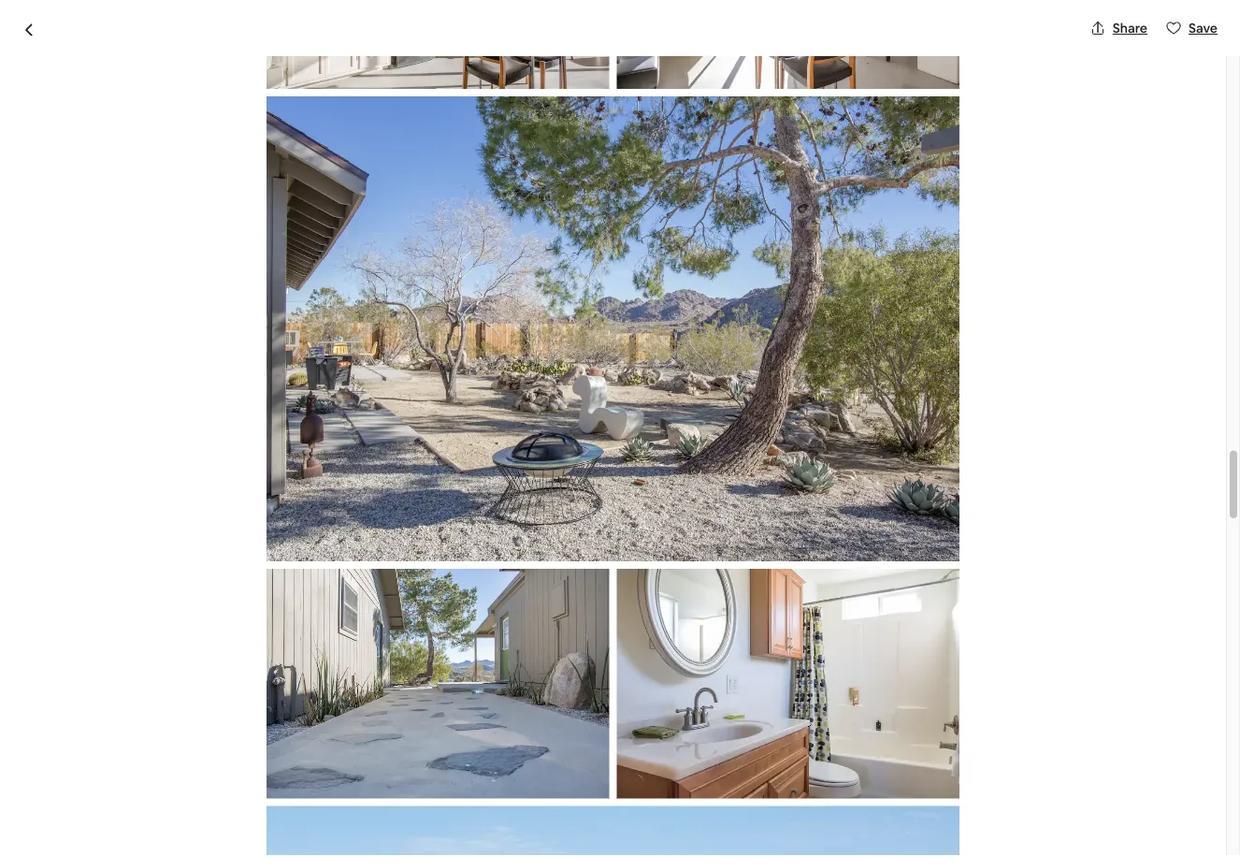 Task type: describe. For each thing, give the bounding box(es) containing it.
dialog containing share
[[0, 0, 1241, 856]]

fi.
[[166, 718, 178, 737]]

our
[[134, 740, 157, 760]]

airbnb
[[811, 679, 858, 698]]

report this listing button
[[893, 809, 1031, 826]]

reserve button
[[811, 547, 1113, 592]]

highlands artist ranch cottage image
[[621, 0, 875, 99]]

in
[[238, 548, 249, 565]]

wifi
[[226, 485, 247, 501]]

cabin inside beautiful location, great place to start or complete that artist project. one room bedroom/one bath cabin with full kitchen,patio & wi-fi .
[[296, 830, 334, 849]]

staff.
[[354, 548, 384, 565]]

by frederick
[[323, 354, 443, 381]]

bath inside beautiful location, great place to start or complete that artist project. one room bedroom/one bath cabin with full kitchen,patio & wi-fi .
[[261, 830, 293, 849]]

have
[[664, 718, 697, 737]]

with inside beautiful location, great place to start or complete that artist project. one room bedroom/one bath cabin with full kitchen,patio & wi-fi .
[[337, 830, 367, 849]]

0 horizontal spatial ranch
[[232, 696, 275, 715]]

one
[[349, 696, 375, 715]]

check
[[199, 548, 235, 565]]

2
[[297, 387, 306, 406]]

ft.
[[354, 718, 369, 737]]

complete
[[369, 808, 435, 827]]

$450 for $450 x 5 nights
[[811, 646, 846, 665]]

save button
[[1159, 12, 1226, 44]]

bungalow
[[150, 354, 246, 381]]

great
[[216, 808, 253, 827]]

is
[[194, 718, 205, 737]]

hosted
[[251, 354, 319, 381]]

equipped
[[442, 718, 509, 737]]

this
[[969, 809, 991, 826]]

with inside 'joshua tree highlands artist ranch located next to joshua tree national park. the highlands artist ranch includes a one bedroom/one bath cabin with full kitchen, patio, & wi-fi. it is adjacent to a 900 sq. ft. art studio equipped for any project. guest have use of our new art lab library during their stay.'
[[554, 696, 584, 715]]

to inside beautiful location, great place to start or complete that artist project. one room bedroom/one bath cabin with full kitchen,patio & wi-fi .
[[297, 808, 312, 827]]

kitchen,patio
[[394, 830, 484, 849]]

fee
[[914, 679, 936, 698]]

joshua tree highlands artist ranch located next to joshua tree national park. the highlands artist ranch includes a one bedroom/one bath cabin with full kitchen, patio, & wi-fi. it is adjacent to a 900 sq. ft. art studio equipped for any project. guest have use of our new art lab library during their stay.
[[89, 673, 700, 760]]

location,
[[154, 808, 212, 827]]

art
[[373, 718, 393, 737]]

room inside dedicated workspace a room with wifi that's well-suited for working.
[[161, 485, 194, 501]]

be
[[947, 607, 963, 624]]

you won't be charged yet
[[886, 607, 1038, 624]]

highlands artist ranch image 5 image
[[883, 106, 1137, 326]]

yet
[[1019, 607, 1038, 624]]

share
[[1113, 20, 1148, 36]]

during
[[298, 740, 343, 760]]

working.
[[375, 485, 427, 501]]

share button
[[1083, 12, 1155, 44]]

guest
[[619, 718, 661, 737]]

900
[[301, 718, 327, 737]]

1 vertical spatial to
[[271, 718, 286, 737]]

entire bungalow hosted by frederick 3 beds · 2 baths
[[89, 354, 443, 406]]

the
[[89, 696, 116, 715]]

wi- inside beautiful location, great place to start or complete that artist project. one room bedroom/one bath cabin with full kitchen,patio & wi-fi .
[[501, 830, 522, 849]]

free
[[149, 588, 180, 607]]

1 vertical spatial artist
[[190, 696, 229, 715]]

includes
[[278, 696, 335, 715]]

$450 x 5 nights button
[[811, 646, 914, 665]]

highlands artist ranch image 4 image
[[883, 0, 1137, 99]]

you for you can check in with the building staff.
[[149, 548, 172, 565]]

·
[[291, 387, 294, 406]]

well-
[[286, 485, 315, 501]]

1 tree from the left
[[141, 673, 172, 692]]

0 horizontal spatial a
[[289, 718, 297, 737]]

main studio image
[[89, 0, 613, 326]]

0 vertical spatial a
[[338, 696, 346, 715]]

4
[[370, 588, 378, 607]]

save
[[1189, 20, 1218, 36]]

park.
[[589, 673, 622, 692]]

entire
[[89, 354, 146, 381]]

0 vertical spatial highlands
[[176, 673, 244, 692]]

0 vertical spatial before
[[272, 588, 320, 607]]

report
[[923, 809, 966, 826]]

2 tree from the left
[[495, 673, 526, 692]]

total before taxes
[[811, 744, 939, 763]]

4/3/2024 button
[[811, 427, 1113, 479]]

project. inside beautiful location, great place to start or complete that artist project. one room bedroom/one bath cabin with full kitchen,patio & wi-fi .
[[510, 808, 564, 827]]

.
[[534, 830, 537, 849]]

5
[[860, 646, 869, 665]]

dedicated
[[149, 461, 223, 480]]

1 joshua from the left
[[89, 673, 138, 692]]

cancellation
[[183, 588, 269, 607]]

bedroom/one inside beautiful location, great place to start or complete that artist project. one room bedroom/one bath cabin with full kitchen,patio & wi-fi .
[[162, 830, 258, 849]]

sq.
[[331, 718, 350, 737]]

place
[[256, 808, 293, 827]]



Task type: vqa. For each thing, say whether or not it's contained in the screenshot.
& to the left
yes



Task type: locate. For each thing, give the bounding box(es) containing it.
stay.
[[381, 740, 412, 760]]

use
[[89, 740, 113, 760]]

won't
[[911, 607, 944, 624]]

1 horizontal spatial you
[[886, 607, 908, 624]]

march
[[323, 588, 366, 607]]

0 horizontal spatial for
[[355, 485, 372, 501]]

room inside beautiful location, great place to start or complete that artist project. one room bedroom/one bath cabin with full kitchen,patio & wi-fi .
[[122, 830, 159, 849]]

1 vertical spatial &
[[487, 830, 498, 849]]

building
[[304, 548, 352, 565]]

1 vertical spatial ranch
[[232, 696, 275, 715]]

with down national
[[554, 696, 584, 715]]

a left 900
[[289, 718, 297, 737]]

1 horizontal spatial ranch
[[289, 673, 331, 692]]

baths
[[309, 387, 348, 406]]

0 horizontal spatial before
[[272, 588, 320, 607]]

with right in
[[251, 548, 278, 565]]

tree up fi.
[[141, 673, 172, 692]]

it
[[181, 718, 191, 737]]

report this listing
[[923, 809, 1031, 826]]

you left can
[[149, 548, 172, 565]]

full inside beautiful location, great place to start or complete that artist project. one room bedroom/one bath cabin with full kitchen,patio & wi-fi .
[[370, 830, 391, 849]]

bedroom/one up studio
[[379, 696, 475, 715]]

1 horizontal spatial room
[[161, 485, 194, 501]]

cabin inside 'joshua tree highlands artist ranch located next to joshua tree national park. the highlands artist ranch includes a one bedroom/one bath cabin with full kitchen, patio, & wi-fi. it is adjacent to a 900 sq. ft. art studio equipped for any project. guest have use of our new art lab library during their stay.'
[[513, 696, 550, 715]]

0 vertical spatial $450
[[811, 379, 860, 406]]

0 horizontal spatial you
[[149, 548, 172, 565]]

0 vertical spatial cabin
[[513, 696, 550, 715]]

with left wifi
[[196, 485, 223, 501]]

0 horizontal spatial full
[[370, 830, 391, 849]]

& down artist
[[487, 830, 498, 849]]

full down "park."
[[587, 696, 608, 715]]

1 horizontal spatial joshua
[[443, 673, 492, 692]]

service
[[861, 679, 910, 698]]

before
[[272, 588, 320, 607], [850, 744, 897, 763]]

0 vertical spatial full
[[587, 696, 608, 715]]

to left "start"
[[297, 808, 312, 827]]

0 vertical spatial room
[[161, 485, 194, 501]]

bath inside 'joshua tree highlands artist ranch located next to joshua tree national park. the highlands artist ranch includes a one bedroom/one bath cabin with full kitchen, patio, & wi-fi. it is adjacent to a 900 sq. ft. art studio equipped for any project. guest have use of our new art lab library during their stay.'
[[478, 696, 510, 715]]

1 vertical spatial you
[[886, 607, 908, 624]]

ranch up includes
[[289, 673, 331, 692]]

0 horizontal spatial room
[[122, 830, 159, 849]]

a
[[338, 696, 346, 715], [289, 718, 297, 737]]

with inside dedicated workspace a room with wifi that's well-suited for working.
[[196, 485, 223, 501]]

1 vertical spatial highlands
[[119, 696, 187, 715]]

$450
[[811, 379, 860, 406], [811, 646, 846, 665]]

kitchen,
[[611, 696, 665, 715]]

highlands artist ranch image 3 image
[[621, 106, 875, 326]]

joshua up equipped
[[443, 673, 492, 692]]

highlands up fi.
[[119, 696, 187, 715]]

total
[[811, 744, 846, 763]]

&
[[131, 718, 142, 737], [487, 830, 498, 849]]

before right total
[[850, 744, 897, 763]]

1 horizontal spatial bath
[[478, 696, 510, 715]]

$450 x 5 nights
[[811, 646, 914, 665]]

beautiful location, great place to start or complete that artist project. one room bedroom/one bath cabin with full kitchen,patio & wi-fi .
[[89, 808, 564, 849]]

1 vertical spatial $450
[[811, 646, 846, 665]]

start
[[315, 808, 348, 827]]

0 horizontal spatial artist
[[190, 696, 229, 715]]

1 vertical spatial bedroom/one
[[162, 830, 258, 849]]

library
[[247, 740, 295, 760]]

you left won't on the bottom right of the page
[[886, 607, 908, 624]]

0 horizontal spatial wi-
[[145, 718, 166, 737]]

1 $450 from the top
[[811, 379, 860, 406]]

wi- inside 'joshua tree highlands artist ranch located next to joshua tree national park. the highlands artist ranch includes a one bedroom/one bath cabin with full kitchen, patio, & wi-fi. it is adjacent to a 900 sq. ft. art studio equipped for any project. guest have use of our new art lab library during their stay.'
[[145, 718, 166, 737]]

1 vertical spatial project.
[[510, 808, 564, 827]]

wi- up our at the bottom of the page
[[145, 718, 166, 737]]

you can check in with the building staff.
[[149, 548, 384, 565]]

bedroom/one
[[379, 696, 475, 715], [162, 830, 258, 849]]

ranch
[[289, 673, 331, 692], [232, 696, 275, 715]]

0 horizontal spatial to
[[271, 718, 286, 737]]

room right a on the left bottom of page
[[161, 485, 194, 501]]

a left the one
[[338, 696, 346, 715]]

1 vertical spatial cabin
[[296, 830, 334, 849]]

free cancellation before march 4
[[149, 588, 378, 607]]

taxes
[[900, 744, 939, 763]]

highlands
[[176, 673, 244, 692], [119, 696, 187, 715]]

$450 for $450 night
[[811, 379, 860, 406]]

beautiful
[[89, 808, 150, 827]]

new
[[161, 740, 190, 760]]

4/3/2024
[[822, 451, 878, 468]]

0 vertical spatial ranch
[[289, 673, 331, 692]]

dialog
[[0, 0, 1241, 856]]

1 horizontal spatial to
[[297, 808, 312, 827]]

0 horizontal spatial bath
[[261, 830, 293, 849]]

wi- left .
[[501, 830, 522, 849]]

1 vertical spatial bath
[[261, 830, 293, 849]]

project. up .
[[510, 808, 564, 827]]

any
[[535, 718, 559, 737]]

with down or
[[337, 830, 367, 849]]

adjacent
[[208, 718, 268, 737]]

0 horizontal spatial cabin
[[296, 830, 334, 849]]

1 horizontal spatial artist
[[247, 673, 286, 692]]

studio
[[396, 718, 439, 737]]

workspace
[[226, 461, 304, 480]]

located
[[335, 673, 387, 692]]

0 horizontal spatial tree
[[141, 673, 172, 692]]

1 vertical spatial before
[[850, 744, 897, 763]]

art
[[193, 740, 216, 760]]

listing
[[994, 809, 1031, 826]]

2 joshua from the left
[[443, 673, 492, 692]]

for left any
[[512, 718, 532, 737]]

suited
[[315, 485, 352, 501]]

0 horizontal spatial bedroom/one
[[162, 830, 258, 849]]

project.
[[563, 718, 616, 737], [510, 808, 564, 827]]

lab
[[219, 740, 244, 760]]

artist studio work area /kitchen image
[[617, 0, 960, 89], [617, 0, 960, 89]]

0 vertical spatial bedroom/one
[[379, 696, 475, 715]]

learn more about the host, frederick. image
[[648, 356, 701, 408], [648, 356, 701, 408]]

one
[[89, 830, 118, 849]]

2 $450 from the top
[[811, 646, 846, 665]]

you
[[149, 548, 172, 565], [886, 607, 908, 624]]

dedicated workspace a room with wifi that's well-suited for working.
[[149, 461, 427, 501]]

artist up is
[[190, 696, 229, 715]]

1 horizontal spatial a
[[338, 696, 346, 715]]

that
[[439, 808, 467, 827]]

1 vertical spatial full
[[370, 830, 391, 849]]

ranch up adjacent
[[232, 696, 275, 715]]

0 vertical spatial &
[[131, 718, 142, 737]]

highlands up is
[[176, 673, 244, 692]]

listing image 22 image
[[266, 806, 960, 856], [266, 806, 960, 856]]

$450 left "night"
[[811, 379, 860, 406]]

0 horizontal spatial &
[[131, 718, 142, 737]]

1 horizontal spatial for
[[512, 718, 532, 737]]

night
[[864, 385, 900, 404]]

& up our at the bottom of the page
[[131, 718, 142, 737]]

that's
[[249, 485, 283, 501]]

for right suited
[[355, 485, 372, 501]]

bedroom/one inside 'joshua tree highlands artist ranch located next to joshua tree national park. the highlands artist ranch includes a one bedroom/one bath cabin with full kitchen, patio, & wi-fi. it is adjacent to a 900 sq. ft. art studio equipped for any project. guest have use of our new art lab library during their stay.'
[[379, 696, 475, 715]]

for inside dedicated workspace a room with wifi that's well-suited for working.
[[355, 485, 372, 501]]

listing image 20 image
[[266, 569, 609, 798], [266, 569, 609, 798]]

of
[[117, 740, 131, 760]]

before down the
[[272, 588, 320, 607]]

you for you won't be charged yet
[[886, 607, 908, 624]]

0 vertical spatial artist
[[247, 673, 286, 692]]

cabin up any
[[513, 696, 550, 715]]

$450 left "x"
[[811, 646, 846, 665]]

1 vertical spatial for
[[512, 718, 532, 737]]

project. right any
[[563, 718, 616, 737]]

artist up includes
[[247, 673, 286, 692]]

bath up equipped
[[478, 696, 510, 715]]

kitchen & bathroom off main studio space. image
[[266, 0, 609, 89], [266, 0, 609, 89]]

wi-
[[145, 718, 166, 737], [501, 830, 522, 849]]

listing image 19 image
[[266, 96, 960, 561], [266, 96, 960, 561]]

1 horizontal spatial full
[[587, 696, 608, 715]]

bath down place
[[261, 830, 293, 849]]

0 vertical spatial for
[[355, 485, 372, 501]]

cabin down "start"
[[296, 830, 334, 849]]

for inside 'joshua tree highlands artist ranch located next to joshua tree national park. the highlands artist ranch includes a one bedroom/one bath cabin with full kitchen, patio, & wi-fi. it is adjacent to a 900 sq. ft. art studio equipped for any project. guest have use of our new art lab library during their stay.'
[[512, 718, 532, 737]]

2 horizontal spatial to
[[424, 673, 439, 692]]

project. inside 'joshua tree highlands artist ranch located next to joshua tree national park. the highlands artist ranch includes a one bedroom/one bath cabin with full kitchen, patio, & wi-fi. it is adjacent to a 900 sq. ft. art studio equipped for any project. guest have use of our new art lab library during their stay.'
[[563, 718, 616, 737]]

full inside 'joshua tree highlands artist ranch located next to joshua tree national park. the highlands artist ranch includes a one bedroom/one bath cabin with full kitchen, patio, & wi-fi. it is adjacent to a 900 sq. ft. art studio equipped for any project. guest have use of our new art lab library during their stay.'
[[587, 696, 608, 715]]

0 vertical spatial project.
[[563, 718, 616, 737]]

1 horizontal spatial wi-
[[501, 830, 522, 849]]

x
[[849, 646, 857, 665]]

bedroom/one down great
[[162, 830, 258, 849]]

charged
[[966, 607, 1016, 624]]

their
[[346, 740, 378, 760]]

1 vertical spatial wi-
[[501, 830, 522, 849]]

1 horizontal spatial bedroom/one
[[379, 696, 475, 715]]

1 horizontal spatial cabin
[[513, 696, 550, 715]]

full
[[587, 696, 608, 715], [370, 830, 391, 849]]

bath
[[478, 696, 510, 715], [261, 830, 293, 849]]

for
[[355, 485, 372, 501], [512, 718, 532, 737]]

0 vertical spatial bath
[[478, 696, 510, 715]]

full down complete
[[370, 830, 391, 849]]

cottage bathroom with tub & shower,  outdoor shower also off main house, image
[[617, 569, 960, 798], [617, 569, 960, 798]]

next
[[390, 673, 421, 692]]

patio,
[[89, 718, 128, 737]]

0 horizontal spatial joshua
[[89, 673, 138, 692]]

1 horizontal spatial tree
[[495, 673, 526, 692]]

tree
[[141, 673, 172, 692], [495, 673, 526, 692]]

to right next
[[424, 673, 439, 692]]

artist
[[470, 808, 507, 827]]

0 vertical spatial wi-
[[145, 718, 166, 737]]

1 vertical spatial a
[[289, 718, 297, 737]]

nights
[[872, 646, 914, 665]]

to up 'library'
[[271, 718, 286, 737]]

can
[[174, 548, 196, 565]]

0 vertical spatial you
[[149, 548, 172, 565]]

& inside beautiful location, great place to start or complete that artist project. one room bedroom/one bath cabin with full kitchen,patio & wi-fi .
[[487, 830, 498, 849]]

joshua up the
[[89, 673, 138, 692]]

reserve
[[934, 559, 990, 579]]

0 vertical spatial to
[[424, 673, 439, 692]]

2 vertical spatial to
[[297, 808, 312, 827]]

1 horizontal spatial &
[[487, 830, 498, 849]]

$450 night
[[811, 379, 900, 406]]

room down the beautiful
[[122, 830, 159, 849]]

national
[[529, 673, 586, 692]]

a
[[149, 485, 158, 501]]

1 vertical spatial room
[[122, 830, 159, 849]]

beds
[[253, 387, 287, 406]]

1 horizontal spatial before
[[850, 744, 897, 763]]

3
[[241, 387, 250, 406]]

tree left national
[[495, 673, 526, 692]]

with
[[196, 485, 223, 501], [251, 548, 278, 565], [554, 696, 584, 715], [337, 830, 367, 849]]

the
[[280, 548, 301, 565]]

& inside 'joshua tree highlands artist ranch located next to joshua tree national park. the highlands artist ranch includes a one bedroom/one bath cabin with full kitchen, patio, & wi-fi. it is adjacent to a 900 sq. ft. art studio equipped for any project. guest have use of our new art lab library during their stay.'
[[131, 718, 142, 737]]



